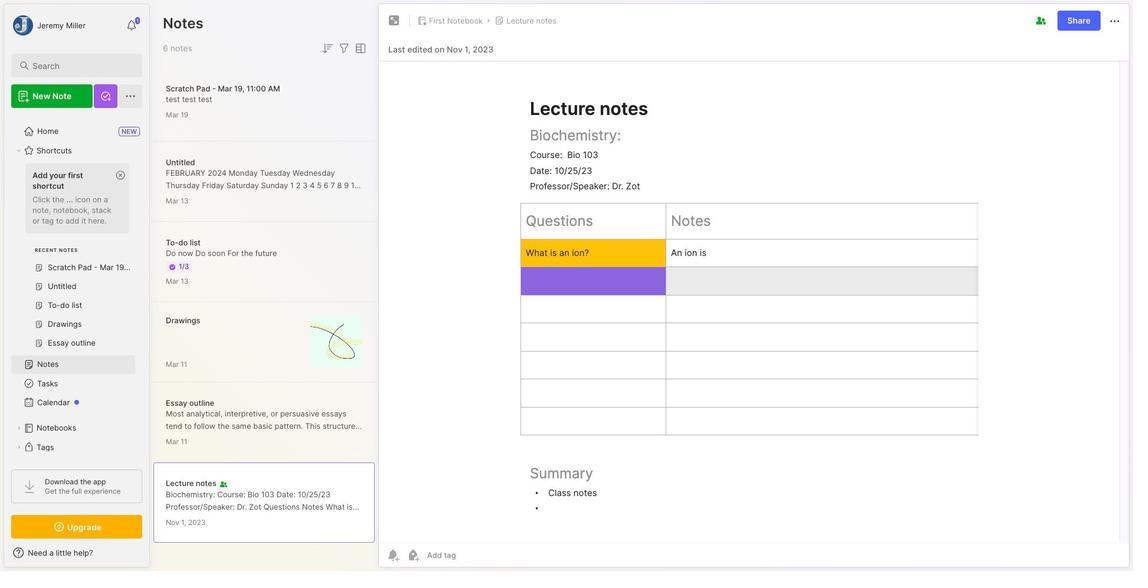 Task type: describe. For each thing, give the bounding box(es) containing it.
Add tag field
[[426, 550, 516, 561]]

Add filters field
[[337, 41, 351, 56]]

expand notebooks image
[[15, 425, 22, 432]]

WHAT'S NEW field
[[4, 544, 149, 563]]

expand tags image
[[15, 444, 22, 451]]

Sort options field
[[321, 41, 335, 56]]

thumbnail image
[[311, 316, 363, 368]]

click to collapse image
[[149, 550, 158, 564]]

add filters image
[[337, 41, 351, 56]]

main element
[[0, 0, 154, 572]]



Task type: locate. For each thing, give the bounding box(es) containing it.
Search text field
[[32, 60, 132, 71]]

tree inside main element
[[4, 115, 149, 502]]

group inside main element
[[11, 160, 135, 360]]

group
[[11, 160, 135, 360]]

expand note image
[[387, 14, 402, 28]]

Account field
[[11, 14, 86, 37]]

add tag image
[[406, 549, 421, 563]]

more actions image
[[1109, 14, 1123, 28]]

Note Editor text field
[[379, 61, 1130, 543]]

View options field
[[351, 41, 368, 56]]

note window element
[[379, 4, 1130, 571]]

tree
[[4, 115, 149, 502]]

More actions field
[[1109, 13, 1123, 28]]

add a reminder image
[[386, 549, 400, 563]]

None search field
[[32, 58, 132, 73]]

none search field inside main element
[[32, 58, 132, 73]]



Task type: vqa. For each thing, say whether or not it's contained in the screenshot.
Search text field
yes



